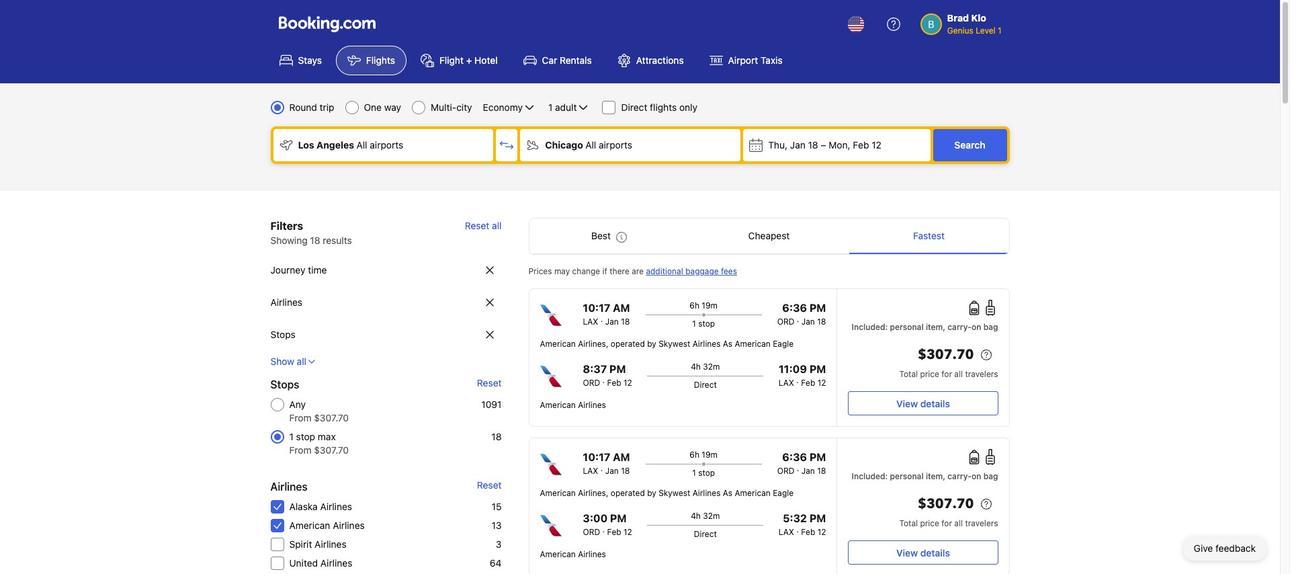 Task type: describe. For each thing, give the bounding box(es) containing it.
18 left the results
[[310, 235, 320, 246]]

$307.70 region for 11:09 pm
[[849, 344, 999, 368]]

1 airports from the left
[[370, 139, 404, 151]]

1 inside 1 stop max from $307.70
[[289, 431, 294, 442]]

reset all button
[[465, 218, 502, 234]]

flight
[[440, 54, 464, 66]]

$307.70 region for 5:32 pm
[[849, 493, 999, 518]]

give
[[1194, 542, 1213, 554]]

direct flights only
[[621, 101, 698, 113]]

12 for 5:32 pm
[[818, 527, 826, 537]]

flight + hotel
[[440, 54, 498, 66]]

airlines, for 3:00 pm
[[578, 488, 609, 498]]

am for 8:37 pm
[[613, 302, 630, 314]]

5:32
[[783, 512, 807, 524]]

hotel
[[475, 54, 498, 66]]

brad
[[948, 12, 969, 24]]

view for 5:32 pm
[[897, 547, 918, 558]]

showing
[[271, 235, 308, 246]]

by for 3:00 pm
[[647, 488, 657, 498]]

spirit
[[289, 538, 312, 550]]

direct for 8:37 pm
[[694, 380, 717, 390]]

stays link
[[268, 46, 333, 75]]

4h for 8:37 pm
[[691, 362, 701, 372]]

airport
[[728, 54, 758, 66]]

thu,
[[768, 139, 788, 151]]

1 vertical spatial american airlines
[[289, 520, 365, 531]]

1 stops from the top
[[271, 329, 296, 340]]

any from $307.70
[[289, 399, 349, 423]]

american airlines, operated by skywest airlines as american eagle for 8:37 pm
[[540, 339, 794, 349]]

results
[[323, 235, 352, 246]]

6h 19m for 11:09 pm
[[690, 300, 718, 311]]

32m for 11:09 pm
[[703, 362, 720, 372]]

skywest for 3:00 pm
[[659, 488, 691, 498]]

reset inside button
[[465, 220, 490, 231]]

price for 5:32 pm
[[921, 518, 940, 528]]

reset for airlines
[[477, 479, 502, 491]]

from inside any from $307.70
[[289, 412, 312, 423]]

32m for 5:32 pm
[[703, 511, 720, 521]]

view details button for 11:09 pm
[[849, 391, 999, 415]]

2 stops from the top
[[271, 378, 300, 391]]

operated for 8:37 pm
[[611, 339, 645, 349]]

multi-
[[431, 101, 457, 113]]

thu, jan 18 – mon, feb 12
[[768, 139, 882, 151]]

18 down 1091
[[492, 431, 502, 442]]

cheapest
[[749, 230, 790, 241]]

flights
[[366, 54, 395, 66]]

show all button
[[271, 355, 317, 368]]

1 inside "popup button"
[[548, 101, 553, 113]]

mon,
[[829, 139, 851, 151]]

show all
[[271, 356, 307, 367]]

prices
[[529, 266, 552, 276]]

6:36 pm ord . jan 18 for 5:32
[[777, 451, 826, 476]]

reset all
[[465, 220, 502, 231]]

rentals
[[560, 54, 592, 66]]

ord up 11:09 at bottom right
[[777, 317, 795, 327]]

3
[[496, 538, 502, 550]]

1 stop for 5:32 pm
[[693, 468, 715, 478]]

jan up 8:37
[[605, 317, 619, 327]]

alaska airlines
[[289, 501, 352, 512]]

brad klo genius level 1
[[948, 12, 1002, 36]]

for for 5:32 pm
[[942, 518, 952, 528]]

showing 18 results
[[271, 235, 352, 246]]

car rentals
[[542, 54, 592, 66]]

ord inside the 3:00 pm ord . feb 12
[[583, 527, 600, 537]]

lax inside 11:09 pm lax . feb 12
[[779, 378, 794, 388]]

jan up 5:32
[[802, 466, 815, 476]]

journey
[[271, 264, 306, 276]]

1 stop for 11:09 pm
[[693, 319, 715, 329]]

fastest button
[[849, 218, 1009, 253]]

64
[[490, 557, 502, 569]]

max
[[318, 431, 336, 442]]

trip
[[320, 101, 334, 113]]

only
[[680, 101, 698, 113]]

–
[[821, 139, 826, 151]]

1091
[[482, 399, 502, 410]]

show
[[271, 356, 294, 367]]

lax up 3:00
[[583, 466, 599, 476]]

13
[[492, 520, 502, 531]]

level
[[976, 26, 996, 36]]

carry- for 11:09 pm
[[948, 322, 972, 332]]

1 adult button
[[547, 99, 592, 116]]

as for 5:32
[[723, 488, 733, 498]]

as for 11:09
[[723, 339, 733, 349]]

10:17 am lax . jan 18 for 3:00
[[583, 451, 630, 476]]

fees
[[721, 266, 737, 276]]

flights
[[650, 101, 677, 113]]

lax up 8:37
[[583, 317, 599, 327]]

$307.70 inside 1 stop max from $307.70
[[314, 444, 349, 456]]

search
[[955, 139, 986, 151]]

los
[[298, 139, 314, 151]]

+
[[466, 54, 472, 66]]

18 up the 3:00 pm ord . feb 12
[[621, 466, 630, 476]]

1 stop max from $307.70
[[289, 431, 349, 456]]

give feedback
[[1194, 542, 1256, 554]]

6:36 pm ord . jan 18 for 11:09
[[777, 302, 826, 327]]

chicago
[[545, 139, 583, 151]]

item, for 5:32 pm
[[926, 471, 946, 481]]

give feedback button
[[1183, 536, 1267, 561]]

skywest for 8:37 pm
[[659, 339, 691, 349]]

eagle for 11:09
[[773, 339, 794, 349]]

thu, jan 18 – mon, feb 12 button
[[744, 129, 931, 161]]

10:17 am lax . jan 18 for 8:37
[[583, 302, 630, 327]]

6h for 3:00 pm
[[690, 450, 700, 460]]

bag for 5:32 pm
[[984, 471, 999, 481]]

item, for 11:09 pm
[[926, 322, 946, 332]]

18 up 5:32 pm lax . feb 12
[[818, 466, 826, 476]]

6h 19m for 5:32 pm
[[690, 450, 718, 460]]

spirit airlines
[[289, 538, 347, 550]]

are
[[632, 266, 644, 276]]

journey time
[[271, 264, 327, 276]]

18 down there
[[621, 317, 630, 327]]

included: for 5:32 pm
[[852, 471, 888, 481]]

$307.70 inside any from $307.70
[[314, 412, 349, 423]]

total for 5:32 pm
[[900, 518, 918, 528]]

any
[[289, 399, 306, 410]]

los angeles all airports
[[298, 139, 404, 151]]

stays
[[298, 54, 322, 66]]

round trip
[[289, 101, 334, 113]]

time
[[308, 264, 327, 276]]

airport taxis
[[728, 54, 783, 66]]

4h 32m for 5:32 pm
[[691, 511, 720, 521]]

attractions
[[636, 54, 684, 66]]

jan up 3:00
[[605, 466, 619, 476]]

12 inside popup button
[[872, 139, 882, 151]]

lax inside 5:32 pm lax . feb 12
[[779, 527, 794, 537]]

pm inside 11:09 pm lax . feb 12
[[810, 363, 826, 375]]

best button
[[529, 218, 689, 253]]

klo
[[972, 12, 987, 24]]

feb for 5:32 pm
[[801, 527, 816, 537]]

3:00
[[583, 512, 608, 524]]

city
[[457, 101, 472, 113]]

4h 32m for 11:09 pm
[[691, 362, 720, 372]]

one way
[[364, 101, 401, 113]]

car
[[542, 54, 557, 66]]

filters
[[271, 220, 303, 232]]

united
[[289, 557, 318, 569]]

one
[[364, 101, 382, 113]]

taxis
[[761, 54, 783, 66]]

1 inside brad klo genius level 1
[[998, 26, 1002, 36]]

8:37
[[583, 363, 607, 375]]

stop inside 1 stop max from $307.70
[[296, 431, 315, 442]]

feedback
[[1216, 542, 1256, 554]]

4h for 3:00 pm
[[691, 511, 701, 521]]

alaska
[[289, 501, 318, 512]]



Task type: vqa. For each thing, say whether or not it's contained in the screenshot.
The
no



Task type: locate. For each thing, give the bounding box(es) containing it.
2 total price for all travelers from the top
[[900, 518, 999, 528]]

airlines, for 8:37 pm
[[578, 339, 609, 349]]

2 vertical spatial reset
[[477, 479, 502, 491]]

view details for 5:32 pm
[[897, 547, 950, 558]]

all
[[357, 139, 367, 151], [586, 139, 596, 151]]

view details button for 5:32 pm
[[849, 540, 999, 565]]

airports down one way
[[370, 139, 404, 151]]

2 vertical spatial direct
[[694, 529, 717, 539]]

1 10:17 am lax . jan 18 from the top
[[583, 302, 630, 327]]

. inside 5:32 pm lax . feb 12
[[797, 524, 799, 534]]

1 vertical spatial bag
[[984, 471, 999, 481]]

1 vertical spatial 10:17 am lax . jan 18
[[583, 451, 630, 476]]

0 vertical spatial american airlines
[[540, 400, 606, 410]]

may
[[554, 266, 570, 276]]

united airlines
[[289, 557, 353, 569]]

2 from from the top
[[289, 444, 312, 456]]

0 vertical spatial am
[[613, 302, 630, 314]]

as
[[723, 339, 733, 349], [723, 488, 733, 498]]

1 vertical spatial american airlines, operated by skywest airlines as american eagle
[[540, 488, 794, 498]]

18 left –
[[808, 139, 819, 151]]

pm inside 8:37 pm ord . feb 12
[[610, 363, 626, 375]]

1 reset button from the top
[[477, 376, 502, 390]]

am for 3:00 pm
[[613, 451, 630, 463]]

1 vertical spatial am
[[613, 451, 630, 463]]

1 vertical spatial as
[[723, 488, 733, 498]]

8:37 pm ord . feb 12
[[583, 363, 632, 388]]

1 6:36 from the top
[[783, 302, 807, 314]]

1 view details button from the top
[[849, 391, 999, 415]]

pm inside 5:32 pm lax . feb 12
[[810, 512, 826, 524]]

1 vertical spatial total price for all travelers
[[900, 518, 999, 528]]

2 skywest from the top
[[659, 488, 691, 498]]

feb inside 8:37 pm ord . feb 12
[[607, 378, 622, 388]]

0 vertical spatial 1 stop
[[693, 319, 715, 329]]

1 on from the top
[[972, 322, 982, 332]]

1 price from the top
[[921, 369, 940, 379]]

american airlines, operated by skywest airlines as american eagle up the 3:00 pm ord . feb 12
[[540, 488, 794, 498]]

by
[[647, 339, 657, 349], [647, 488, 657, 498]]

1 vertical spatial 19m
[[702, 450, 718, 460]]

jan inside "thu, jan 18 – mon, feb 12" popup button
[[790, 139, 806, 151]]

best image
[[616, 232, 627, 243], [616, 232, 627, 243]]

1 1 stop from the top
[[693, 319, 715, 329]]

1 horizontal spatial airports
[[599, 139, 633, 151]]

1 view details from the top
[[897, 398, 950, 409]]

0 vertical spatial view
[[897, 398, 918, 409]]

best
[[592, 230, 611, 241]]

included: personal item, carry-on bag for 11:09 pm
[[852, 322, 999, 332]]

12 for 8:37 pm
[[624, 378, 632, 388]]

bag
[[984, 322, 999, 332], [984, 471, 999, 481]]

1 vertical spatial view details
[[897, 547, 950, 558]]

tab list containing best
[[529, 218, 1009, 255]]

1 vertical spatial reset
[[477, 377, 502, 389]]

0 vertical spatial from
[[289, 412, 312, 423]]

1 vertical spatial total
[[900, 518, 918, 528]]

2 total from the top
[[900, 518, 918, 528]]

0 vertical spatial airlines,
[[578, 339, 609, 349]]

2 4h 32m from the top
[[691, 511, 720, 521]]

18 up 11:09 pm lax . feb 12
[[818, 317, 826, 327]]

1 for from the top
[[942, 369, 952, 379]]

flight + hotel link
[[409, 46, 509, 75]]

1 $307.70 region from the top
[[849, 344, 999, 368]]

12 inside 8:37 pm ord . feb 12
[[624, 378, 632, 388]]

ord down 8:37
[[583, 378, 600, 388]]

2 bag from the top
[[984, 471, 999, 481]]

2 details from the top
[[921, 547, 950, 558]]

eagle up 5:32
[[773, 488, 794, 498]]

american
[[540, 339, 576, 349], [735, 339, 771, 349], [540, 400, 576, 410], [540, 488, 576, 498], [735, 488, 771, 498], [289, 520, 330, 531], [540, 549, 576, 559]]

reset
[[465, 220, 490, 231], [477, 377, 502, 389], [477, 479, 502, 491]]

12 inside 11:09 pm lax . feb 12
[[818, 378, 826, 388]]

1 total from the top
[[900, 369, 918, 379]]

1 vertical spatial 10:17
[[583, 451, 611, 463]]

2 item, from the top
[[926, 471, 946, 481]]

bag for 11:09 pm
[[984, 322, 999, 332]]

0 vertical spatial 10:17 am lax . jan 18
[[583, 302, 630, 327]]

multi-city
[[431, 101, 472, 113]]

all
[[492, 220, 502, 231], [297, 356, 307, 367], [955, 369, 963, 379], [955, 518, 963, 528]]

change
[[572, 266, 600, 276]]

0 vertical spatial item,
[[926, 322, 946, 332]]

1 vertical spatial 6:36 pm ord . jan 18
[[777, 451, 826, 476]]

eagle
[[773, 339, 794, 349], [773, 488, 794, 498]]

2 6h from the top
[[690, 450, 700, 460]]

2 vertical spatial american airlines
[[540, 549, 606, 559]]

cheapest button
[[689, 218, 849, 253]]

1 by from the top
[[647, 339, 657, 349]]

0 vertical spatial carry-
[[948, 322, 972, 332]]

2 6:36 pm ord . jan 18 from the top
[[777, 451, 826, 476]]

1 as from the top
[[723, 339, 733, 349]]

1 vertical spatial for
[[942, 518, 952, 528]]

1 all from the left
[[357, 139, 367, 151]]

0 vertical spatial american airlines, operated by skywest airlines as american eagle
[[540, 339, 794, 349]]

11:09 pm lax . feb 12
[[779, 363, 826, 388]]

airport taxis link
[[698, 46, 794, 75]]

19m
[[702, 300, 718, 311], [702, 450, 718, 460]]

for
[[942, 369, 952, 379], [942, 518, 952, 528]]

2 price from the top
[[921, 518, 940, 528]]

eagle for 5:32
[[773, 488, 794, 498]]

1 vertical spatial $307.70 region
[[849, 493, 999, 518]]

1 travelers from the top
[[966, 369, 999, 379]]

1 vertical spatial 32m
[[703, 511, 720, 521]]

1 horizontal spatial all
[[586, 139, 596, 151]]

stops
[[271, 329, 296, 340], [271, 378, 300, 391]]

1 vertical spatial carry-
[[948, 471, 972, 481]]

reset button
[[477, 376, 502, 390], [477, 479, 502, 492]]

0 vertical spatial bag
[[984, 322, 999, 332]]

0 vertical spatial total
[[900, 369, 918, 379]]

2 on from the top
[[972, 471, 982, 481]]

1 included: from the top
[[852, 322, 888, 332]]

1 vertical spatial view details button
[[849, 540, 999, 565]]

direct
[[621, 101, 648, 113], [694, 380, 717, 390], [694, 529, 717, 539]]

ord up 5:32
[[777, 466, 795, 476]]

1 vertical spatial 4h 32m
[[691, 511, 720, 521]]

airlines, up 3:00
[[578, 488, 609, 498]]

1 vertical spatial view
[[897, 547, 918, 558]]

1 from from the top
[[289, 412, 312, 423]]

view for 11:09 pm
[[897, 398, 918, 409]]

included: for 11:09 pm
[[852, 322, 888, 332]]

travelers for 5:32 pm
[[966, 518, 999, 528]]

0 vertical spatial by
[[647, 339, 657, 349]]

1 stop
[[693, 319, 715, 329], [693, 468, 715, 478]]

1 eagle from the top
[[773, 339, 794, 349]]

stops up show at the bottom
[[271, 329, 296, 340]]

0 vertical spatial reset button
[[477, 376, 502, 390]]

american airlines for 3:00
[[540, 549, 606, 559]]

personal for 11:09 pm
[[890, 322, 924, 332]]

0 vertical spatial 6h 19m
[[690, 300, 718, 311]]

1 19m from the top
[[702, 300, 718, 311]]

10:17 for 8:37
[[583, 302, 611, 314]]

1 6h from the top
[[690, 300, 700, 311]]

18 inside "thu, jan 18 – mon, feb 12" popup button
[[808, 139, 819, 151]]

. inside 8:37 pm ord . feb 12
[[603, 375, 605, 385]]

12 for 11:09 pm
[[818, 378, 826, 388]]

total for 11:09 pm
[[900, 369, 918, 379]]

2 vertical spatial stop
[[699, 468, 715, 478]]

$307.70 region
[[849, 344, 999, 368], [849, 493, 999, 518]]

reset button up 1091
[[477, 376, 502, 390]]

feb for 8:37 pm
[[607, 378, 622, 388]]

3:00 pm ord . feb 12
[[583, 512, 632, 537]]

0 vertical spatial for
[[942, 369, 952, 379]]

0 vertical spatial on
[[972, 322, 982, 332]]

0 vertical spatial direct
[[621, 101, 648, 113]]

10:17 up 3:00
[[583, 451, 611, 463]]

2 as from the top
[[723, 488, 733, 498]]

carry- for 5:32 pm
[[948, 471, 972, 481]]

reset button for stops
[[477, 376, 502, 390]]

2 reset button from the top
[[477, 479, 502, 492]]

if
[[603, 266, 608, 276]]

tab list
[[529, 218, 1009, 255]]

american airlines, operated by skywest airlines as american eagle for 3:00 pm
[[540, 488, 794, 498]]

operated up the 3:00 pm ord . feb 12
[[611, 488, 645, 498]]

6:36
[[783, 302, 807, 314], [783, 451, 807, 463]]

american airlines down 8:37
[[540, 400, 606, 410]]

details for 11:09 pm
[[921, 398, 950, 409]]

0 horizontal spatial airports
[[370, 139, 404, 151]]

0 vertical spatial stops
[[271, 329, 296, 340]]

airlines, up 8:37
[[578, 339, 609, 349]]

1 4h from the top
[[691, 362, 701, 372]]

1 vertical spatial airlines,
[[578, 488, 609, 498]]

0 vertical spatial stop
[[699, 319, 715, 329]]

baggage
[[686, 266, 719, 276]]

personal for 5:32 pm
[[890, 471, 924, 481]]

included: personal item, carry-on bag for 5:32 pm
[[852, 471, 999, 481]]

airlines,
[[578, 339, 609, 349], [578, 488, 609, 498]]

flights link
[[336, 46, 407, 75]]

1 vertical spatial 6h
[[690, 450, 700, 460]]

15
[[492, 501, 502, 512]]

prices may change if there are additional baggage fees
[[529, 266, 737, 276]]

0 vertical spatial personal
[[890, 322, 924, 332]]

airports right chicago
[[599, 139, 633, 151]]

stop for 8:37 pm
[[699, 319, 715, 329]]

total price for all travelers for 11:09 pm
[[900, 369, 999, 379]]

economy
[[483, 101, 523, 113]]

ord down 3:00
[[583, 527, 600, 537]]

airports
[[370, 139, 404, 151], [599, 139, 633, 151]]

2 6:36 from the top
[[783, 451, 807, 463]]

2 travelers from the top
[[966, 518, 999, 528]]

1 vertical spatial by
[[647, 488, 657, 498]]

attractions link
[[606, 46, 695, 75]]

. inside 11:09 pm lax . feb 12
[[797, 375, 799, 385]]

all right angeles in the top left of the page
[[357, 139, 367, 151]]

pm inside the 3:00 pm ord . feb 12
[[610, 512, 627, 524]]

2 4h from the top
[[691, 511, 701, 521]]

10:17 am lax . jan 18 down if in the left top of the page
[[583, 302, 630, 327]]

6h for 8:37 pm
[[690, 300, 700, 311]]

from down any from $307.70
[[289, 444, 312, 456]]

1 vertical spatial eagle
[[773, 488, 794, 498]]

2 all from the left
[[586, 139, 596, 151]]

6:36 pm ord . jan 18 up 11:09 at bottom right
[[777, 302, 826, 327]]

0 vertical spatial operated
[[611, 339, 645, 349]]

6h 19m
[[690, 300, 718, 311], [690, 450, 718, 460]]

0 vertical spatial 19m
[[702, 300, 718, 311]]

operated
[[611, 339, 645, 349], [611, 488, 645, 498]]

feb inside popup button
[[853, 139, 869, 151]]

adult
[[555, 101, 577, 113]]

. inside the 3:00 pm ord . feb 12
[[603, 524, 605, 534]]

way
[[384, 101, 401, 113]]

feb for 11:09 pm
[[801, 378, 816, 388]]

1 vertical spatial included: personal item, carry-on bag
[[852, 471, 999, 481]]

direct for 3:00 pm
[[694, 529, 717, 539]]

6:36 for 11:09
[[783, 302, 807, 314]]

fastest
[[914, 230, 945, 241]]

1 total price for all travelers from the top
[[900, 369, 999, 379]]

1 vertical spatial 6:36
[[783, 451, 807, 463]]

from down any
[[289, 412, 312, 423]]

1 included: personal item, carry-on bag from the top
[[852, 322, 999, 332]]

on for 11:09 pm
[[972, 322, 982, 332]]

ord
[[777, 317, 795, 327], [583, 378, 600, 388], [777, 466, 795, 476], [583, 527, 600, 537]]

6:36 up 11:09 at bottom right
[[783, 302, 807, 314]]

19m for 11:09 pm
[[702, 300, 718, 311]]

10:17 down if in the left top of the page
[[583, 302, 611, 314]]

reset button up 15
[[477, 479, 502, 492]]

2 1 stop from the top
[[693, 468, 715, 478]]

4h 32m
[[691, 362, 720, 372], [691, 511, 720, 521]]

details
[[921, 398, 950, 409], [921, 547, 950, 558]]

stop
[[699, 319, 715, 329], [296, 431, 315, 442], [699, 468, 715, 478]]

price for 11:09 pm
[[921, 369, 940, 379]]

2 32m from the top
[[703, 511, 720, 521]]

chicago all airports
[[545, 139, 633, 151]]

0 vertical spatial price
[[921, 369, 940, 379]]

0 vertical spatial travelers
[[966, 369, 999, 379]]

1
[[998, 26, 1002, 36], [548, 101, 553, 113], [693, 319, 696, 329], [289, 431, 294, 442], [693, 468, 696, 478]]

2 carry- from the top
[[948, 471, 972, 481]]

0 vertical spatial view details
[[897, 398, 950, 409]]

1 vertical spatial direct
[[694, 380, 717, 390]]

0 vertical spatial 10:17
[[583, 302, 611, 314]]

travelers for 11:09 pm
[[966, 369, 999, 379]]

2 american airlines, operated by skywest airlines as american eagle from the top
[[540, 488, 794, 498]]

american airlines down alaska airlines
[[289, 520, 365, 531]]

included:
[[852, 322, 888, 332], [852, 471, 888, 481]]

1 vertical spatial price
[[921, 518, 940, 528]]

1 vertical spatial personal
[[890, 471, 924, 481]]

0 vertical spatial details
[[921, 398, 950, 409]]

2 operated from the top
[[611, 488, 645, 498]]

2 included: from the top
[[852, 471, 888, 481]]

2 personal from the top
[[890, 471, 924, 481]]

1 vertical spatial on
[[972, 471, 982, 481]]

1 vertical spatial included:
[[852, 471, 888, 481]]

2 10:17 from the top
[[583, 451, 611, 463]]

0 vertical spatial eagle
[[773, 339, 794, 349]]

booking.com logo image
[[279, 16, 375, 32], [279, 16, 375, 32]]

6:36 up 5:32
[[783, 451, 807, 463]]

travelers
[[966, 369, 999, 379], [966, 518, 999, 528]]

1 operated from the top
[[611, 339, 645, 349]]

1 vertical spatial item,
[[926, 471, 946, 481]]

angeles
[[317, 139, 354, 151]]

0 horizontal spatial all
[[357, 139, 367, 151]]

1 vertical spatial operated
[[611, 488, 645, 498]]

search button
[[933, 129, 1007, 161]]

2 for from the top
[[942, 518, 952, 528]]

operated up 8:37 pm ord . feb 12
[[611, 339, 645, 349]]

all right chicago
[[586, 139, 596, 151]]

1 carry- from the top
[[948, 322, 972, 332]]

0 vertical spatial 4h 32m
[[691, 362, 720, 372]]

feb inside 5:32 pm lax . feb 12
[[801, 527, 816, 537]]

2 6h 19m from the top
[[690, 450, 718, 460]]

1 am from the top
[[613, 302, 630, 314]]

0 vertical spatial 4h
[[691, 362, 701, 372]]

american airlines down 3:00
[[540, 549, 606, 559]]

1 personal from the top
[[890, 322, 924, 332]]

ord inside 8:37 pm ord . feb 12
[[583, 378, 600, 388]]

feb
[[853, 139, 869, 151], [607, 378, 622, 388], [801, 378, 816, 388], [607, 527, 622, 537], [801, 527, 816, 537]]

12
[[872, 139, 882, 151], [624, 378, 632, 388], [818, 378, 826, 388], [624, 527, 632, 537], [818, 527, 826, 537]]

feb inside the 3:00 pm ord . feb 12
[[607, 527, 622, 537]]

0 vertical spatial skywest
[[659, 339, 691, 349]]

feb for 3:00 pm
[[607, 527, 622, 537]]

view details for 11:09 pm
[[897, 398, 950, 409]]

0 vertical spatial 6:36
[[783, 302, 807, 314]]

12 inside the 3:00 pm ord . feb 12
[[624, 527, 632, 537]]

2 included: personal item, carry-on bag from the top
[[852, 471, 999, 481]]

by for 8:37 pm
[[647, 339, 657, 349]]

1 vertical spatial stop
[[296, 431, 315, 442]]

feb inside 11:09 pm lax . feb 12
[[801, 378, 816, 388]]

1 vertical spatial reset button
[[477, 479, 502, 492]]

1 airlines, from the top
[[578, 339, 609, 349]]

1 vertical spatial 6h 19m
[[690, 450, 718, 460]]

additional baggage fees link
[[646, 266, 737, 276]]

1 details from the top
[[921, 398, 950, 409]]

1 view from the top
[[897, 398, 918, 409]]

19m for 5:32 pm
[[702, 450, 718, 460]]

1 10:17 from the top
[[583, 302, 611, 314]]

jan up 11:09 at bottom right
[[802, 317, 815, 327]]

reset for stops
[[477, 377, 502, 389]]

carry-
[[948, 322, 972, 332], [948, 471, 972, 481]]

1 american airlines, operated by skywest airlines as american eagle from the top
[[540, 339, 794, 349]]

2 view details from the top
[[897, 547, 950, 558]]

0 vertical spatial view details button
[[849, 391, 999, 415]]

1 item, from the top
[[926, 322, 946, 332]]

american airlines for 8:37
[[540, 400, 606, 410]]

1 32m from the top
[[703, 362, 720, 372]]

0 vertical spatial 6:36 pm ord . jan 18
[[777, 302, 826, 327]]

stops down show at the bottom
[[271, 378, 300, 391]]

1 4h 32m from the top
[[691, 362, 720, 372]]

1 vertical spatial 1 stop
[[693, 468, 715, 478]]

jan
[[790, 139, 806, 151], [605, 317, 619, 327], [802, 317, 815, 327], [605, 466, 619, 476], [802, 466, 815, 476]]

12 inside 5:32 pm lax . feb 12
[[818, 527, 826, 537]]

2 am from the top
[[613, 451, 630, 463]]

1 vertical spatial stops
[[271, 378, 300, 391]]

1 6h 19m from the top
[[690, 300, 718, 311]]

details for 5:32 pm
[[921, 547, 950, 558]]

on for 5:32 pm
[[972, 471, 982, 481]]

0 vertical spatial 6h
[[690, 300, 700, 311]]

from inside 1 stop max from $307.70
[[289, 444, 312, 456]]

total price for all travelers
[[900, 369, 999, 379], [900, 518, 999, 528]]

0 vertical spatial as
[[723, 339, 733, 349]]

1 vertical spatial skywest
[[659, 488, 691, 498]]

0 vertical spatial included:
[[852, 322, 888, 332]]

1 6:36 pm ord . jan 18 from the top
[[777, 302, 826, 327]]

1 skywest from the top
[[659, 339, 691, 349]]

2 eagle from the top
[[773, 488, 794, 498]]

0 vertical spatial included: personal item, carry-on bag
[[852, 322, 999, 332]]

reset button for airlines
[[477, 479, 502, 492]]

personal
[[890, 322, 924, 332], [890, 471, 924, 481]]

2 view details button from the top
[[849, 540, 999, 565]]

2 by from the top
[[647, 488, 657, 498]]

0 vertical spatial reset
[[465, 220, 490, 231]]

american airlines, operated by skywest airlines as american eagle up 8:37 pm ord . feb 12
[[540, 339, 794, 349]]

genius
[[948, 26, 974, 36]]

lax down 5:32
[[779, 527, 794, 537]]

view
[[897, 398, 918, 409], [897, 547, 918, 558]]

lax down 11:09 at bottom right
[[779, 378, 794, 388]]

there
[[610, 266, 630, 276]]

2 airlines, from the top
[[578, 488, 609, 498]]

1 adult
[[548, 101, 577, 113]]

1 vertical spatial details
[[921, 547, 950, 558]]

18
[[808, 139, 819, 151], [310, 235, 320, 246], [621, 317, 630, 327], [818, 317, 826, 327], [492, 431, 502, 442], [621, 466, 630, 476], [818, 466, 826, 476]]

stop for 3:00 pm
[[699, 468, 715, 478]]

$307.70
[[918, 345, 974, 364], [314, 412, 349, 423], [314, 444, 349, 456], [918, 495, 974, 513]]

2 airports from the left
[[599, 139, 633, 151]]

2 19m from the top
[[702, 450, 718, 460]]

operated for 3:00 pm
[[611, 488, 645, 498]]

10:17 for 3:00
[[583, 451, 611, 463]]

for for 11:09 pm
[[942, 369, 952, 379]]

0 vertical spatial $307.70 region
[[849, 344, 999, 368]]

6:36 pm ord . jan 18 up 5:32
[[777, 451, 826, 476]]

0 vertical spatial 32m
[[703, 362, 720, 372]]

1 vertical spatial 4h
[[691, 511, 701, 521]]

eagle up 11:09 at bottom right
[[773, 339, 794, 349]]

1 vertical spatial travelers
[[966, 518, 999, 528]]

2 $307.70 region from the top
[[849, 493, 999, 518]]

10:17 am lax . jan 18 up 3:00
[[583, 451, 630, 476]]

from
[[289, 412, 312, 423], [289, 444, 312, 456]]

0 vertical spatial total price for all travelers
[[900, 369, 999, 379]]

1 bag from the top
[[984, 322, 999, 332]]

total price for all travelers for 5:32 pm
[[900, 518, 999, 528]]

2 view from the top
[[897, 547, 918, 558]]

jan right thu,
[[790, 139, 806, 151]]

12 for 3:00 pm
[[624, 527, 632, 537]]

1 vertical spatial from
[[289, 444, 312, 456]]

2 10:17 am lax . jan 18 from the top
[[583, 451, 630, 476]]

6:36 for 5:32
[[783, 451, 807, 463]]

11:09
[[779, 363, 807, 375]]



